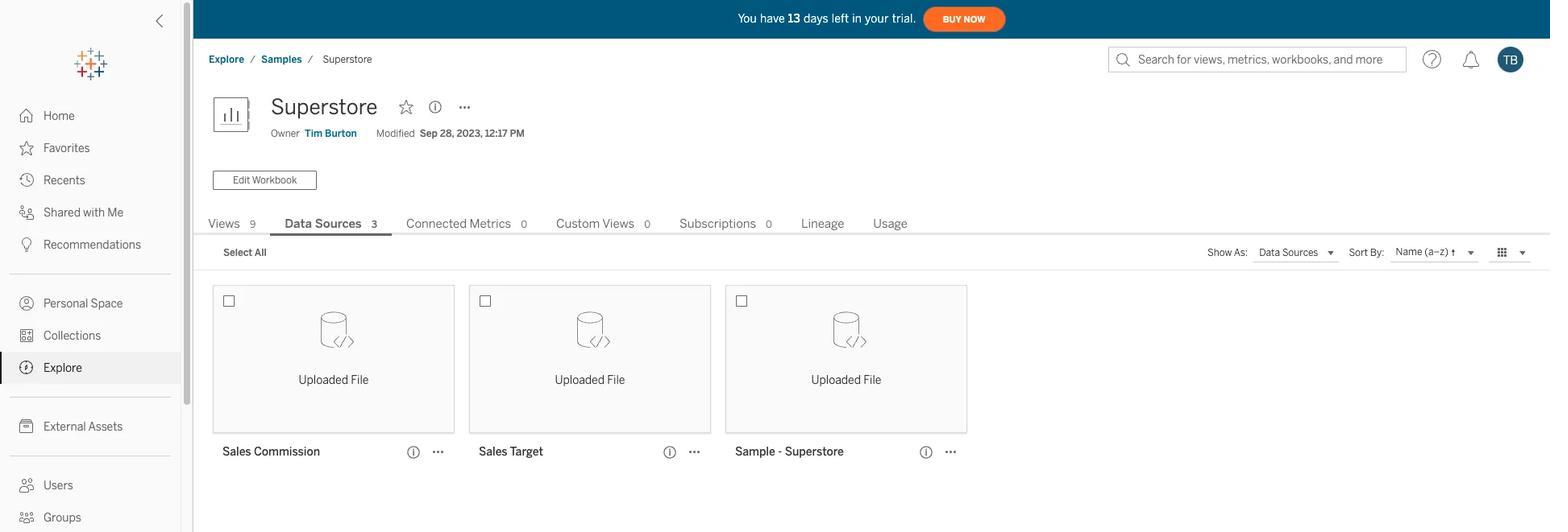 Task type: locate. For each thing, give the bounding box(es) containing it.
connected metrics
[[406, 217, 511, 231]]

by text only_f5he34f image left shared
[[19, 206, 34, 220]]

recommendations link
[[0, 229, 181, 261]]

name (a–z)
[[1396, 247, 1449, 258]]

2 horizontal spatial 0
[[766, 219, 772, 231]]

0 horizontal spatial data sources
[[285, 217, 362, 231]]

2 uploaded file from the left
[[555, 374, 625, 388]]

uploaded
[[299, 374, 348, 388], [555, 374, 605, 388], [812, 374, 861, 388]]

favorites
[[44, 142, 90, 156]]

by text only_f5he34f image inside 'groups' link
[[19, 511, 34, 526]]

by text only_f5he34f image inside recommendations link
[[19, 238, 34, 252]]

superstore main content
[[194, 81, 1551, 533]]

by text only_f5he34f image left groups
[[19, 511, 34, 526]]

1 vertical spatial superstore
[[271, 94, 378, 120]]

explore left samples link
[[209, 54, 244, 65]]

favorites link
[[0, 132, 181, 164]]

0 vertical spatial superstore
[[323, 54, 372, 65]]

explore link down collections
[[0, 352, 181, 385]]

0 horizontal spatial uploaded file
[[299, 374, 369, 388]]

3 uploaded from the left
[[812, 374, 861, 388]]

1 horizontal spatial uploaded file
[[555, 374, 625, 388]]

personal space link
[[0, 288, 181, 320]]

sales
[[223, 446, 251, 460], [479, 446, 508, 460]]

personal space
[[44, 298, 123, 311]]

0 horizontal spatial 0
[[521, 219, 527, 231]]

1 vertical spatial data sources
[[1260, 248, 1319, 259]]

explore
[[209, 54, 244, 65], [44, 362, 82, 376]]

views left 9
[[208, 217, 240, 231]]

2 sales from the left
[[479, 446, 508, 460]]

explore link left samples link
[[208, 53, 245, 66]]

1 vertical spatial explore
[[44, 362, 82, 376]]

by text only_f5he34f image left recents
[[19, 173, 34, 188]]

1 by text only_f5he34f image from the top
[[19, 109, 34, 123]]

home
[[44, 110, 75, 123]]

recents
[[44, 174, 85, 188]]

0 horizontal spatial /
[[250, 54, 256, 65]]

shared
[[44, 206, 81, 220]]

3 uploaded file from the left
[[812, 374, 882, 388]]

by text only_f5he34f image left favorites
[[19, 141, 34, 156]]

/ left samples at the top
[[250, 54, 256, 65]]

7 by text only_f5he34f image from the top
[[19, 511, 34, 526]]

0 horizontal spatial sources
[[315, 217, 362, 231]]

1 horizontal spatial views
[[603, 217, 635, 231]]

1 horizontal spatial /
[[308, 54, 313, 65]]

2 horizontal spatial file
[[864, 374, 882, 388]]

1 vertical spatial sources
[[1283, 248, 1319, 259]]

data sources inside dropdown button
[[1260, 248, 1319, 259]]

shared with me link
[[0, 197, 181, 229]]

by text only_f5he34f image inside personal space "link"
[[19, 297, 34, 311]]

sub-spaces tab list
[[194, 215, 1551, 236]]

sources left sort
[[1283, 248, 1319, 259]]

home link
[[0, 100, 181, 132]]

data
[[285, 217, 312, 231], [1260, 248, 1280, 259]]

sales left target
[[479, 446, 508, 460]]

0 horizontal spatial views
[[208, 217, 240, 231]]

by text only_f5he34f image inside shared with me link
[[19, 206, 34, 220]]

2 0 from the left
[[644, 219, 651, 231]]

3 by text only_f5he34f image from the top
[[19, 173, 34, 188]]

1 horizontal spatial data sources
[[1260, 248, 1319, 259]]

edit workbook
[[233, 175, 297, 186]]

uploaded for sales target
[[555, 374, 605, 388]]

1 file from the left
[[351, 374, 369, 388]]

by text only_f5he34f image inside home link
[[19, 109, 34, 123]]

by text only_f5he34f image for collections
[[19, 329, 34, 343]]

0 vertical spatial explore link
[[208, 53, 245, 66]]

all
[[255, 248, 267, 259]]

1 horizontal spatial 0
[[644, 219, 651, 231]]

1 horizontal spatial sales
[[479, 446, 508, 460]]

views
[[208, 217, 240, 231], [603, 217, 635, 231]]

1 / from the left
[[250, 54, 256, 65]]

lineage
[[801, 217, 845, 231]]

0 horizontal spatial explore
[[44, 362, 82, 376]]

2 vertical spatial superstore
[[785, 446, 844, 460]]

1 vertical spatial explore link
[[0, 352, 181, 385]]

buy now
[[943, 14, 986, 25]]

2 by text only_f5he34f image from the top
[[19, 297, 34, 311]]

by text only_f5he34f image for recents
[[19, 173, 34, 188]]

superstore up tim burton link
[[271, 94, 378, 120]]

owner tim burton
[[271, 128, 357, 139]]

2 file from the left
[[607, 374, 625, 388]]

data right as:
[[1260, 248, 1280, 259]]

explore link
[[208, 53, 245, 66], [0, 352, 181, 385]]

by text only_f5he34f image for home
[[19, 109, 34, 123]]

superstore right -
[[785, 446, 844, 460]]

0 horizontal spatial sales
[[223, 446, 251, 460]]

collections
[[44, 330, 101, 343]]

personal
[[44, 298, 88, 311]]

by text only_f5he34f image inside the collections link
[[19, 329, 34, 343]]

superstore
[[323, 54, 372, 65], [271, 94, 378, 120], [785, 446, 844, 460]]

0 right metrics
[[521, 219, 527, 231]]

/
[[250, 54, 256, 65], [308, 54, 313, 65]]

0
[[521, 219, 527, 231], [644, 219, 651, 231], [766, 219, 772, 231]]

by text only_f5he34f image left 'external' at the bottom left
[[19, 420, 34, 435]]

1 horizontal spatial file
[[607, 374, 625, 388]]

by text only_f5he34f image
[[19, 109, 34, 123], [19, 141, 34, 156], [19, 173, 34, 188], [19, 238, 34, 252], [19, 329, 34, 343], [19, 361, 34, 376], [19, 511, 34, 526]]

trial.
[[892, 12, 917, 25]]

select all button
[[213, 243, 277, 263]]

by text only_f5he34f image left the 'recommendations'
[[19, 238, 34, 252]]

sources left 3
[[315, 217, 362, 231]]

by text only_f5he34f image left home
[[19, 109, 34, 123]]

uploaded file for sample - superstore
[[812, 374, 882, 388]]

explore down collections
[[44, 362, 82, 376]]

by:
[[1371, 248, 1385, 259]]

superstore right samples link
[[323, 54, 372, 65]]

users
[[44, 480, 73, 493]]

0 vertical spatial data
[[285, 217, 312, 231]]

data sources
[[285, 217, 362, 231], [1260, 248, 1319, 259]]

2 uploaded from the left
[[555, 374, 605, 388]]

file for sales target
[[607, 374, 625, 388]]

0 horizontal spatial explore link
[[0, 352, 181, 385]]

3 0 from the left
[[766, 219, 772, 231]]

connected
[[406, 217, 467, 231]]

data sources left 3
[[285, 217, 362, 231]]

0 horizontal spatial file
[[351, 374, 369, 388]]

by text only_f5he34f image
[[19, 206, 34, 220], [19, 297, 34, 311], [19, 420, 34, 435], [19, 479, 34, 493]]

sources
[[315, 217, 362, 231], [1283, 248, 1319, 259]]

0 right custom views
[[644, 219, 651, 231]]

assets
[[88, 421, 123, 435]]

by text only_f5he34f image inside external assets link
[[19, 420, 34, 435]]

3 file from the left
[[864, 374, 882, 388]]

1 uploaded from the left
[[299, 374, 348, 388]]

2 / from the left
[[308, 54, 313, 65]]

sales left commission
[[223, 446, 251, 460]]

workbook
[[252, 175, 297, 186]]

by text only_f5he34f image for explore
[[19, 361, 34, 376]]

1 horizontal spatial sources
[[1283, 248, 1319, 259]]

by text only_f5he34f image for external
[[19, 420, 34, 435]]

have
[[760, 12, 785, 25]]

(a–z)
[[1425, 247, 1449, 258]]

data sources right as:
[[1260, 248, 1319, 259]]

0 vertical spatial data sources
[[285, 217, 362, 231]]

by text only_f5he34f image inside favorites link
[[19, 141, 34, 156]]

1 uploaded file from the left
[[299, 374, 369, 388]]

4 by text only_f5he34f image from the top
[[19, 479, 34, 493]]

/ right samples at the top
[[308, 54, 313, 65]]

0 vertical spatial explore
[[209, 54, 244, 65]]

0 right subscriptions
[[766, 219, 772, 231]]

0 horizontal spatial data
[[285, 217, 312, 231]]

1 vertical spatial data
[[1260, 248, 1280, 259]]

0 vertical spatial sources
[[315, 217, 362, 231]]

6 by text only_f5he34f image from the top
[[19, 361, 34, 376]]

data right 9
[[285, 217, 312, 231]]

1 sales from the left
[[223, 446, 251, 460]]

me
[[108, 206, 124, 220]]

by text only_f5he34f image left collections
[[19, 329, 34, 343]]

by text only_f5he34f image left users
[[19, 479, 34, 493]]

subscriptions
[[680, 217, 756, 231]]

2 by text only_f5he34f image from the top
[[19, 141, 34, 156]]

select all
[[223, 248, 267, 259]]

edit
[[233, 175, 250, 186]]

external
[[44, 421, 86, 435]]

by text only_f5he34f image for personal
[[19, 297, 34, 311]]

name (a–z) button
[[1390, 243, 1480, 263]]

uploaded file
[[299, 374, 369, 388], [555, 374, 625, 388], [812, 374, 882, 388]]

grid view image
[[1496, 246, 1510, 260]]

users link
[[0, 470, 181, 502]]

sales for sales commission
[[223, 446, 251, 460]]

by text only_f5he34f image left 'personal'
[[19, 297, 34, 311]]

data inside dropdown button
[[1260, 248, 1280, 259]]

views right custom
[[603, 217, 635, 231]]

1 0 from the left
[[521, 219, 527, 231]]

file
[[351, 374, 369, 388], [607, 374, 625, 388], [864, 374, 882, 388]]

1 by text only_f5he34f image from the top
[[19, 206, 34, 220]]

by text only_f5he34f image down the collections link
[[19, 361, 34, 376]]

show
[[1208, 248, 1232, 259]]

your
[[865, 12, 889, 25]]

by text only_f5he34f image inside recents link
[[19, 173, 34, 188]]

by text only_f5he34f image for groups
[[19, 511, 34, 526]]

1 horizontal spatial explore
[[209, 54, 244, 65]]

1 horizontal spatial uploaded
[[555, 374, 605, 388]]

workbook image
[[213, 91, 261, 139]]

1 horizontal spatial data
[[1260, 248, 1280, 259]]

0 horizontal spatial uploaded
[[299, 374, 348, 388]]

5 by text only_f5he34f image from the top
[[19, 329, 34, 343]]

as:
[[1234, 248, 1248, 259]]

4 by text only_f5he34f image from the top
[[19, 238, 34, 252]]

3 by text only_f5he34f image from the top
[[19, 420, 34, 435]]

you have 13 days left in your trial.
[[738, 12, 917, 25]]

2 horizontal spatial uploaded file
[[812, 374, 882, 388]]

name
[[1396, 247, 1423, 258]]

explore inside explore link
[[44, 362, 82, 376]]

edit workbook button
[[213, 171, 317, 190]]

sort
[[1349, 248, 1368, 259]]

2 horizontal spatial uploaded
[[812, 374, 861, 388]]

sources inside sub-spaces tab list
[[315, 217, 362, 231]]

data sources inside sub-spaces tab list
[[285, 217, 362, 231]]



Task type: describe. For each thing, give the bounding box(es) containing it.
sales for sales target
[[479, 446, 508, 460]]

0 for metrics
[[521, 219, 527, 231]]

with
[[83, 206, 105, 220]]

0 for views
[[644, 219, 651, 231]]

3
[[371, 219, 377, 231]]

uploaded for sales commission
[[299, 374, 348, 388]]

navigation panel element
[[0, 48, 181, 533]]

in
[[852, 12, 862, 25]]

burton
[[325, 128, 357, 139]]

target
[[510, 446, 543, 460]]

uploaded file for sales target
[[555, 374, 625, 388]]

buy
[[943, 14, 962, 25]]

sources inside dropdown button
[[1283, 248, 1319, 259]]

pm
[[510, 128, 525, 139]]

data inside sub-spaces tab list
[[285, 217, 312, 231]]

samples
[[261, 54, 302, 65]]

recents link
[[0, 164, 181, 197]]

file for sales commission
[[351, 374, 369, 388]]

by text only_f5he34f image for recommendations
[[19, 238, 34, 252]]

sample
[[735, 446, 776, 460]]

sales target
[[479, 446, 543, 460]]

uploaded file for sales commission
[[299, 374, 369, 388]]

by text only_f5he34f image for shared
[[19, 206, 34, 220]]

buy now button
[[923, 6, 1006, 32]]

28,
[[440, 128, 454, 139]]

owner
[[271, 128, 300, 139]]

sample - superstore
[[735, 446, 844, 460]]

now
[[964, 14, 986, 25]]

1 horizontal spatial explore link
[[208, 53, 245, 66]]

groups link
[[0, 502, 181, 533]]

samples link
[[260, 53, 303, 66]]

recommendations
[[44, 239, 141, 252]]

modified sep 28, 2023, 12:17 pm
[[376, 128, 525, 139]]

by text only_f5he34f image for favorites
[[19, 141, 34, 156]]

explore / samples /
[[209, 54, 313, 65]]

select
[[223, 248, 252, 259]]

metrics
[[470, 217, 511, 231]]

by text only_f5he34f image inside users link
[[19, 479, 34, 493]]

superstore element
[[318, 54, 377, 65]]

12:17
[[485, 128, 508, 139]]

external assets
[[44, 421, 123, 435]]

sort by:
[[1349, 248, 1385, 259]]

file for sample - superstore
[[864, 374, 882, 388]]

tim burton link
[[305, 127, 357, 141]]

2023,
[[457, 128, 483, 139]]

commission
[[254, 446, 320, 460]]

tim
[[305, 128, 323, 139]]

modified
[[376, 128, 415, 139]]

groups
[[44, 512, 81, 526]]

2 views from the left
[[603, 217, 635, 231]]

explore for explore
[[44, 362, 82, 376]]

days
[[804, 12, 829, 25]]

9
[[250, 219, 256, 231]]

Search for views, metrics, workbooks, and more text field
[[1109, 47, 1407, 73]]

-
[[778, 446, 782, 460]]

shared with me
[[44, 206, 124, 220]]

collections link
[[0, 320, 181, 352]]

custom views
[[556, 217, 635, 231]]

main navigation. press the up and down arrow keys to access links. element
[[0, 100, 181, 533]]

sales commission
[[223, 446, 320, 460]]

custom
[[556, 217, 600, 231]]

usage
[[874, 217, 908, 231]]

show as:
[[1208, 248, 1248, 259]]

1 views from the left
[[208, 217, 240, 231]]

sep
[[420, 128, 438, 139]]

uploaded for sample - superstore
[[812, 374, 861, 388]]

left
[[832, 12, 849, 25]]

explore for explore / samples /
[[209, 54, 244, 65]]

you
[[738, 12, 757, 25]]

data sources button
[[1253, 243, 1340, 263]]

space
[[91, 298, 123, 311]]

13
[[788, 12, 801, 25]]

external assets link
[[0, 411, 181, 443]]



Task type: vqa. For each thing, say whether or not it's contained in the screenshot.
New Collection
no



